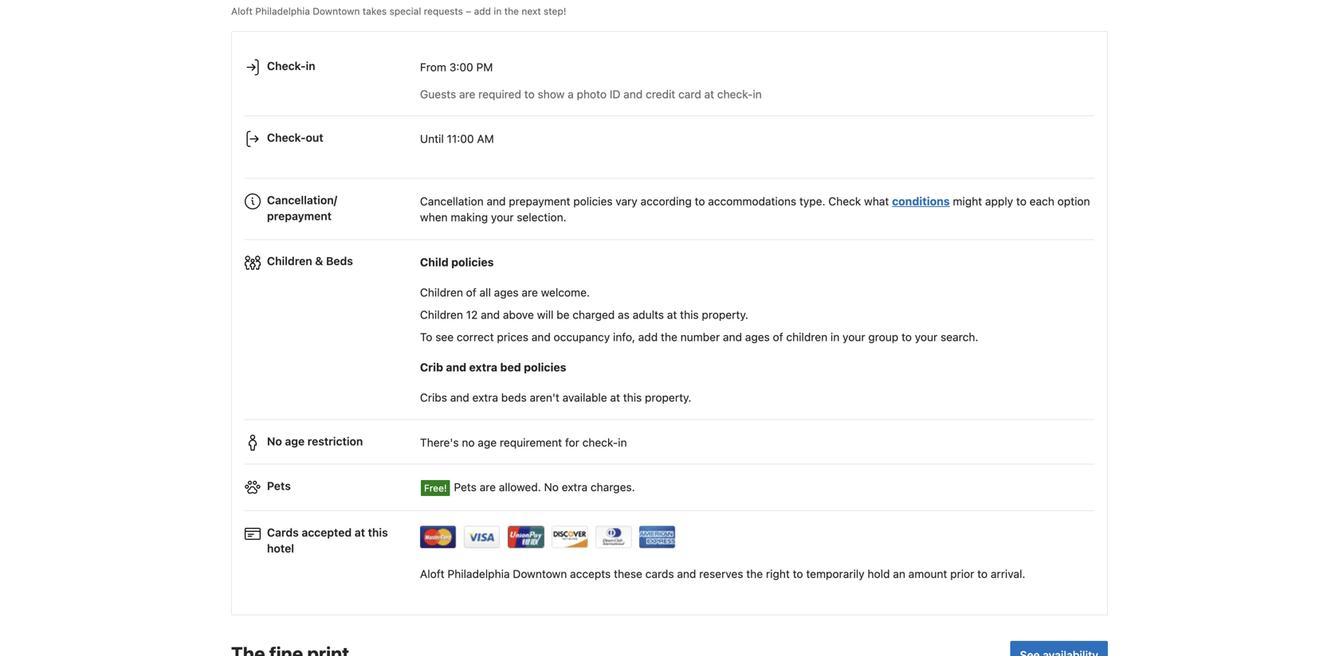 Task type: locate. For each thing, give the bounding box(es) containing it.
to right right at right bottom
[[793, 568, 803, 581]]

policies up all
[[451, 256, 494, 269]]

no right allowed. in the left bottom of the page
[[544, 481, 559, 494]]

downtown left 'takes'
[[313, 6, 360, 17]]

pets up cards
[[267, 480, 291, 493]]

philadelphia for aloft philadelphia downtown accepts these cards and reserves the right to temporarily hold an amount prior to arrival.
[[447, 568, 510, 581]]

the left right at right bottom
[[746, 568, 763, 581]]

0 vertical spatial check-
[[267, 59, 306, 72]]

unionpay credit card image
[[508, 526, 544, 549]]

philadelphia
[[255, 6, 310, 17], [447, 568, 510, 581]]

and
[[623, 88, 643, 101], [487, 195, 506, 208], [481, 309, 500, 322], [531, 331, 551, 344], [723, 331, 742, 344], [446, 361, 466, 374], [450, 391, 469, 405], [677, 568, 696, 581]]

no left 'restriction'
[[267, 435, 282, 448]]

add down adults at top left
[[638, 331, 658, 344]]

children
[[267, 255, 312, 268], [420, 286, 463, 299], [420, 309, 463, 322]]

your right making
[[491, 211, 514, 224]]

0 horizontal spatial aloft
[[231, 6, 253, 17]]

0 horizontal spatial are
[[459, 88, 475, 101]]

guests
[[420, 88, 456, 101]]

1 horizontal spatial philadelphia
[[447, 568, 510, 581]]

2 vertical spatial are
[[480, 481, 496, 494]]

hold
[[868, 568, 890, 581]]

card
[[678, 88, 701, 101]]

1 vertical spatial policies
[[451, 256, 494, 269]]

bed
[[500, 361, 521, 374]]

prepayment up selection.
[[509, 195, 570, 208]]

to right according
[[695, 195, 705, 208]]

to see correct prices and occupancy info, add the number and ages of children in your group to your search.
[[420, 331, 978, 344]]

2 horizontal spatial your
[[915, 331, 938, 344]]

accepts
[[570, 568, 611, 581]]

ages left children
[[745, 331, 770, 344]]

add for the
[[638, 331, 658, 344]]

1 vertical spatial check-
[[267, 131, 306, 144]]

pets inside free! pets are allowed. no extra charges.
[[454, 481, 477, 494]]

aloft philadelphia downtown accepts these cards and reserves the right to temporarily hold an amount prior to arrival.
[[420, 568, 1025, 581]]

the for and
[[661, 331, 677, 344]]

2 vertical spatial children
[[420, 309, 463, 322]]

children of all ages are welcome.
[[420, 286, 590, 299]]

the down adults at top left
[[661, 331, 677, 344]]

ages right all
[[494, 286, 519, 299]]

children left &
[[267, 255, 312, 268]]

to right 'prior'
[[977, 568, 988, 581]]

downtown down unionpay credit card image at the left of the page
[[513, 568, 567, 581]]

extra left 'charges.' in the left of the page
[[562, 481, 588, 494]]

1 horizontal spatial the
[[661, 331, 677, 344]]

2 horizontal spatial policies
[[573, 195, 613, 208]]

children for children 12 and above will be charged as adults at this property.
[[420, 309, 463, 322]]

to left each at right
[[1016, 195, 1027, 208]]

2 vertical spatial the
[[746, 568, 763, 581]]

at
[[704, 88, 714, 101], [667, 309, 677, 322], [610, 391, 620, 405], [354, 526, 365, 539]]

extra left bed
[[469, 361, 497, 374]]

there's
[[420, 436, 459, 449]]

1 vertical spatial of
[[773, 331, 783, 344]]

amount
[[908, 568, 947, 581]]

1 horizontal spatial prepayment
[[509, 195, 570, 208]]

0 horizontal spatial philadelphia
[[255, 6, 310, 17]]

check- up cancellation/
[[267, 131, 306, 144]]

extra for bed
[[469, 361, 497, 374]]

1 vertical spatial extra
[[472, 391, 498, 405]]

your
[[491, 211, 514, 224], [843, 331, 865, 344], [915, 331, 938, 344]]

until 11:00 am
[[420, 132, 494, 145]]

0 horizontal spatial downtown
[[313, 6, 360, 17]]

diners club image
[[595, 526, 632, 549]]

1 horizontal spatial add
[[638, 331, 658, 344]]

1 vertical spatial add
[[638, 331, 658, 344]]

0 vertical spatial extra
[[469, 361, 497, 374]]

0 vertical spatial children
[[267, 255, 312, 268]]

0 vertical spatial downtown
[[313, 6, 360, 17]]

be
[[557, 309, 570, 322]]

info,
[[613, 331, 635, 344]]

are left allowed. in the left bottom of the page
[[480, 481, 496, 494]]

1 horizontal spatial no
[[544, 481, 559, 494]]

add right –
[[474, 6, 491, 17]]

there's no age requirement for check-in
[[420, 436, 627, 449]]

this right accepted
[[368, 526, 388, 539]]

children for children of all ages are welcome.
[[420, 286, 463, 299]]

check- up the check-out
[[267, 59, 306, 72]]

and right number
[[723, 331, 742, 344]]

prepayment inside cancellation/ prepayment
[[267, 210, 332, 223]]

beds
[[501, 391, 527, 405]]

1 vertical spatial aloft
[[420, 568, 444, 581]]

1 vertical spatial philadelphia
[[447, 568, 510, 581]]

1 horizontal spatial pets
[[454, 481, 477, 494]]

your inside might apply to each option when making your selection.
[[491, 211, 514, 224]]

aloft
[[231, 6, 253, 17], [420, 568, 444, 581]]

at right adults at top left
[[667, 309, 677, 322]]

to inside might apply to each option when making your selection.
[[1016, 195, 1027, 208]]

1 vertical spatial downtown
[[513, 568, 567, 581]]

0 vertical spatial aloft
[[231, 6, 253, 17]]

children & beds
[[267, 255, 353, 268]]

selection.
[[517, 211, 566, 224]]

number
[[680, 331, 720, 344]]

0 horizontal spatial property.
[[645, 391, 691, 405]]

and right the id
[[623, 88, 643, 101]]

aren't
[[530, 391, 559, 405]]

correct
[[457, 331, 494, 344]]

extra inside free! pets are allowed. no extra charges.
[[562, 481, 588, 494]]

are up the above
[[522, 286, 538, 299]]

2 check- from the top
[[267, 131, 306, 144]]

cards
[[645, 568, 674, 581]]

cancellation/
[[267, 194, 337, 207]]

check- right 'for'
[[582, 436, 618, 449]]

pets right the free!
[[454, 481, 477, 494]]

age left 'restriction'
[[285, 435, 305, 448]]

in up 'charges.' in the left of the page
[[618, 436, 627, 449]]

your left group
[[843, 331, 865, 344]]

0 vertical spatial add
[[474, 6, 491, 17]]

2 horizontal spatial the
[[746, 568, 763, 581]]

1 horizontal spatial ages
[[745, 331, 770, 344]]

this
[[680, 309, 699, 322], [623, 391, 642, 405], [368, 526, 388, 539]]

aloft for aloft philadelphia downtown accepts these cards and reserves the right to temporarily hold an amount prior to arrival.
[[420, 568, 444, 581]]

extra left beds
[[472, 391, 498, 405]]

all
[[479, 286, 491, 299]]

the for these
[[746, 568, 763, 581]]

the
[[504, 6, 519, 17], [661, 331, 677, 344], [746, 568, 763, 581]]

when
[[420, 211, 448, 224]]

philadelphia down visa icon
[[447, 568, 510, 581]]

2 vertical spatial extra
[[562, 481, 588, 494]]

at right accepted
[[354, 526, 365, 539]]

0 vertical spatial this
[[680, 309, 699, 322]]

philadelphia up check-in
[[255, 6, 310, 17]]

are
[[459, 88, 475, 101], [522, 286, 538, 299], [480, 481, 496, 494]]

0 horizontal spatial age
[[285, 435, 305, 448]]

guests are required to show a photo id and credit card at check-in
[[420, 88, 762, 101]]

0 horizontal spatial check-
[[582, 436, 618, 449]]

1 vertical spatial no
[[544, 481, 559, 494]]

children up see
[[420, 309, 463, 322]]

to right group
[[901, 331, 912, 344]]

pets
[[267, 480, 291, 493], [454, 481, 477, 494]]

conditions link
[[892, 195, 950, 208]]

american express image
[[639, 526, 676, 549]]

2 horizontal spatial this
[[680, 309, 699, 322]]

0 vertical spatial property.
[[702, 309, 748, 322]]

property. down the to see correct prices and occupancy info, add the number and ages of children in your group to your search.
[[645, 391, 691, 405]]

1 vertical spatial this
[[623, 391, 642, 405]]

1 horizontal spatial downtown
[[513, 568, 567, 581]]

0 horizontal spatial of
[[466, 286, 476, 299]]

id
[[610, 88, 620, 101]]

0 horizontal spatial the
[[504, 6, 519, 17]]

charges.
[[591, 481, 635, 494]]

2 horizontal spatial are
[[522, 286, 538, 299]]

requests
[[424, 6, 463, 17]]

1 vertical spatial children
[[420, 286, 463, 299]]

photo
[[577, 88, 607, 101]]

takes
[[363, 6, 387, 17]]

of left children
[[773, 331, 783, 344]]

age
[[285, 435, 305, 448], [478, 436, 497, 449]]

prices
[[497, 331, 528, 344]]

2 vertical spatial policies
[[524, 361, 566, 374]]

to
[[524, 88, 535, 101], [695, 195, 705, 208], [1016, 195, 1027, 208], [901, 331, 912, 344], [793, 568, 803, 581], [977, 568, 988, 581]]

and right cribs at the left bottom of the page
[[450, 391, 469, 405]]

1 horizontal spatial are
[[480, 481, 496, 494]]

arrival.
[[991, 568, 1025, 581]]

0 horizontal spatial add
[[474, 6, 491, 17]]

0 vertical spatial are
[[459, 88, 475, 101]]

1 vertical spatial prepayment
[[267, 210, 332, 223]]

check- for in
[[267, 59, 306, 72]]

check-
[[267, 59, 306, 72], [267, 131, 306, 144]]

2 vertical spatial this
[[368, 526, 388, 539]]

0 horizontal spatial this
[[368, 526, 388, 539]]

and right 12
[[481, 309, 500, 322]]

no
[[462, 436, 475, 449]]

property.
[[702, 309, 748, 322], [645, 391, 691, 405]]

are down 3:00 pm at the top left of the page
[[459, 88, 475, 101]]

policies up aren't in the bottom of the page
[[524, 361, 566, 374]]

and right crib
[[446, 361, 466, 374]]

1 check- from the top
[[267, 59, 306, 72]]

1 vertical spatial property.
[[645, 391, 691, 405]]

this right available
[[623, 391, 642, 405]]

a
[[568, 88, 574, 101]]

&
[[315, 255, 323, 268]]

temporarily
[[806, 568, 865, 581]]

at right available
[[610, 391, 620, 405]]

mastercard image
[[420, 526, 457, 549]]

of left all
[[466, 286, 476, 299]]

0 vertical spatial check-
[[717, 88, 753, 101]]

from 3:00 pm
[[420, 60, 493, 74]]

cancellation
[[420, 195, 484, 208]]

children for children & beds
[[267, 255, 312, 268]]

1 horizontal spatial aloft
[[420, 568, 444, 581]]

0 vertical spatial philadelphia
[[255, 6, 310, 17]]

1 vertical spatial ages
[[745, 331, 770, 344]]

children down child
[[420, 286, 463, 299]]

search.
[[941, 331, 978, 344]]

extra
[[469, 361, 497, 374], [472, 391, 498, 405], [562, 481, 588, 494]]

in right card at the top of the page
[[753, 88, 762, 101]]

and right cards
[[677, 568, 696, 581]]

option
[[1057, 195, 1090, 208]]

ages
[[494, 286, 519, 299], [745, 331, 770, 344]]

add
[[474, 6, 491, 17], [638, 331, 658, 344]]

0 vertical spatial ages
[[494, 286, 519, 299]]

check- right card at the top of the page
[[717, 88, 753, 101]]

restriction
[[307, 435, 363, 448]]

this up the to see correct prices and occupancy info, add the number and ages of children in your group to your search.
[[680, 309, 699, 322]]

no
[[267, 435, 282, 448], [544, 481, 559, 494]]

prepayment down cancellation/
[[267, 210, 332, 223]]

aloft for aloft philadelphia downtown takes special requests – add in the next step!
[[231, 6, 253, 17]]

0 horizontal spatial prepayment
[[267, 210, 332, 223]]

might
[[953, 195, 982, 208]]

1 horizontal spatial this
[[623, 391, 642, 405]]

prepayment
[[509, 195, 570, 208], [267, 210, 332, 223]]

0 horizontal spatial pets
[[267, 480, 291, 493]]

0 horizontal spatial your
[[491, 211, 514, 224]]

property. up number
[[702, 309, 748, 322]]

policies
[[573, 195, 613, 208], [451, 256, 494, 269], [524, 361, 566, 374]]

age right no
[[478, 436, 497, 449]]

policies left the 'vary'
[[573, 195, 613, 208]]

1 vertical spatial the
[[661, 331, 677, 344]]

check-
[[717, 88, 753, 101], [582, 436, 618, 449]]

beds
[[326, 255, 353, 268]]

your left search.
[[915, 331, 938, 344]]

0 vertical spatial no
[[267, 435, 282, 448]]

accepted payment methods and conditions element
[[245, 518, 1094, 554]]

downtown
[[313, 6, 360, 17], [513, 568, 567, 581]]

the left next
[[504, 6, 519, 17]]

0 vertical spatial of
[[466, 286, 476, 299]]

group
[[868, 331, 898, 344]]

visa image
[[464, 526, 501, 549]]



Task type: vqa. For each thing, say whether or not it's contained in the screenshot.
"United" for San Francisco
no



Task type: describe. For each thing, give the bounding box(es) containing it.
discover image
[[552, 526, 588, 549]]

cancellation and prepayment policies vary according to accommodations type. check what conditions
[[420, 195, 950, 208]]

in up "out"
[[306, 59, 315, 72]]

check-out
[[267, 131, 323, 144]]

out
[[306, 131, 323, 144]]

child
[[420, 256, 449, 269]]

1 horizontal spatial check-
[[717, 88, 753, 101]]

what
[[864, 195, 889, 208]]

crib
[[420, 361, 443, 374]]

cribs and extra beds aren't available at this property.
[[420, 391, 691, 405]]

philadelphia for aloft philadelphia downtown takes special requests – add in the next step!
[[255, 6, 310, 17]]

12
[[466, 309, 478, 322]]

no age restriction
[[267, 435, 363, 448]]

vary
[[616, 195, 637, 208]]

an
[[893, 568, 905, 581]]

cribs
[[420, 391, 447, 405]]

1 horizontal spatial of
[[773, 331, 783, 344]]

from
[[420, 60, 446, 74]]

reserves
[[699, 568, 743, 581]]

making
[[451, 211, 488, 224]]

above
[[503, 309, 534, 322]]

check-in
[[267, 59, 315, 72]]

conditions
[[892, 195, 950, 208]]

no inside free! pets are allowed. no extra charges.
[[544, 481, 559, 494]]

at inside cards accepted at this hotel
[[354, 526, 365, 539]]

children
[[786, 331, 827, 344]]

credit
[[646, 88, 675, 101]]

cancellation/ prepayment
[[267, 194, 337, 223]]

downtown for takes
[[313, 6, 360, 17]]

crib and extra bed policies
[[420, 361, 566, 374]]

show
[[538, 88, 565, 101]]

to
[[420, 331, 432, 344]]

extra for beds
[[472, 391, 498, 405]]

required
[[478, 88, 521, 101]]

at right card at the top of the page
[[704, 88, 714, 101]]

are inside free! pets are allowed. no extra charges.
[[480, 481, 496, 494]]

to left show
[[524, 88, 535, 101]]

children 12 and above will be charged as adults at this property.
[[420, 309, 748, 322]]

might apply to each option when making your selection.
[[420, 195, 1090, 224]]

and up making
[[487, 195, 506, 208]]

available
[[562, 391, 607, 405]]

next
[[522, 6, 541, 17]]

aloft philadelphia downtown takes special requests – add in the next step!
[[231, 6, 566, 17]]

for
[[565, 436, 579, 449]]

cards
[[267, 526, 299, 539]]

1 vertical spatial check-
[[582, 436, 618, 449]]

downtown for accepts
[[513, 568, 567, 581]]

this inside cards accepted at this hotel
[[368, 526, 388, 539]]

free!
[[424, 483, 447, 494]]

hotel
[[267, 542, 294, 555]]

these
[[614, 568, 642, 581]]

each
[[1030, 195, 1054, 208]]

1 vertical spatial are
[[522, 286, 538, 299]]

special
[[389, 6, 421, 17]]

as
[[618, 309, 630, 322]]

0 vertical spatial prepayment
[[509, 195, 570, 208]]

allowed.
[[499, 481, 541, 494]]

right
[[766, 568, 790, 581]]

child policies
[[420, 256, 494, 269]]

charged
[[573, 309, 615, 322]]

until
[[420, 132, 444, 145]]

according
[[640, 195, 692, 208]]

1 horizontal spatial age
[[478, 436, 497, 449]]

check- for out
[[267, 131, 306, 144]]

see
[[435, 331, 454, 344]]

free! pets are allowed. no extra charges.
[[424, 481, 635, 494]]

1 horizontal spatial property.
[[702, 309, 748, 322]]

type.
[[799, 195, 825, 208]]

apply
[[985, 195, 1013, 208]]

–
[[466, 6, 471, 17]]

add for in
[[474, 6, 491, 17]]

accommodations
[[708, 195, 796, 208]]

0 vertical spatial the
[[504, 6, 519, 17]]

1 horizontal spatial policies
[[524, 361, 566, 374]]

0 horizontal spatial policies
[[451, 256, 494, 269]]

welcome.
[[541, 286, 590, 299]]

requirement
[[500, 436, 562, 449]]

check
[[828, 195, 861, 208]]

and down will
[[531, 331, 551, 344]]

accepted
[[302, 526, 352, 539]]

11:00 am
[[447, 132, 494, 145]]

occupancy
[[554, 331, 610, 344]]

step!
[[544, 6, 566, 17]]

in right –
[[494, 6, 502, 17]]

0 horizontal spatial no
[[267, 435, 282, 448]]

3:00 pm
[[449, 60, 493, 74]]

prior
[[950, 568, 974, 581]]

0 vertical spatial policies
[[573, 195, 613, 208]]

in right children
[[830, 331, 840, 344]]

adults
[[633, 309, 664, 322]]

0 horizontal spatial ages
[[494, 286, 519, 299]]

1 horizontal spatial your
[[843, 331, 865, 344]]



